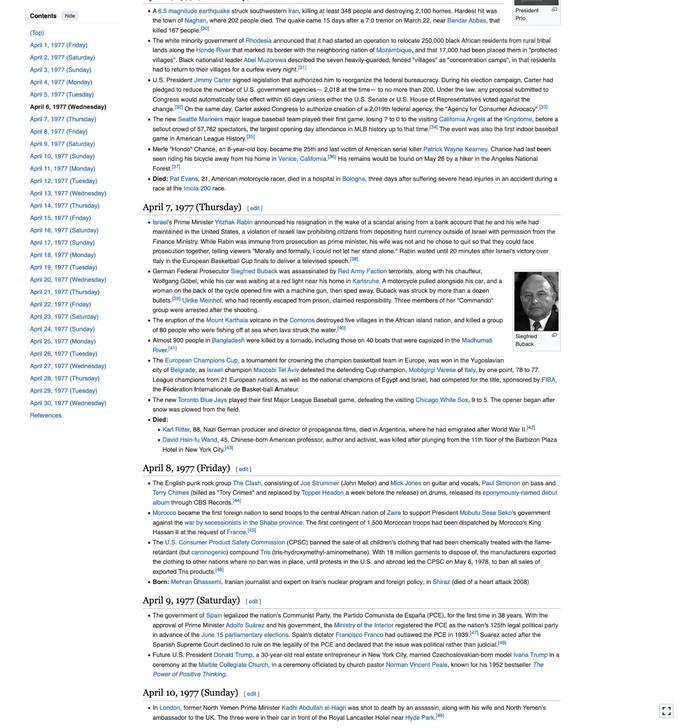 Task type: describe. For each thing, give the bounding box(es) containing it.
fullscreen image
[[662, 707, 671, 716]]



Task type: vqa. For each thing, say whether or not it's contained in the screenshot.
Fullscreen icon
yes



